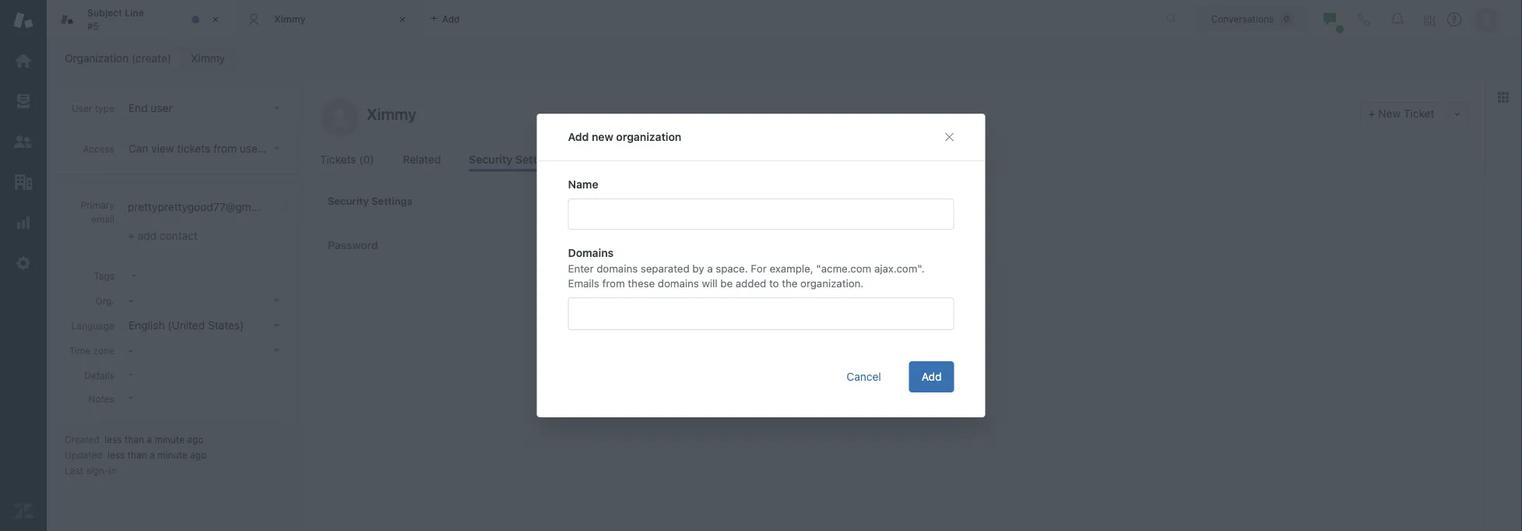 Task type: describe. For each thing, give the bounding box(es) containing it.
in
[[109, 465, 116, 476]]

added
[[736, 277, 766, 290]]

enter
[[568, 262, 594, 275]]

1 vertical spatial ago
[[190, 449, 206, 460]]

organization.
[[800, 277, 864, 290]]

1 vertical spatial less
[[107, 449, 125, 460]]

from inside domains enter domains separated by a space. for example, "acme.com ajax.com". emails from these domains will be added to the organization.
[[602, 277, 625, 290]]

user
[[151, 102, 173, 114]]

add for add
[[922, 370, 942, 383]]

arrow down image for access
[[273, 147, 280, 150]]

0 horizontal spatial domains
[[597, 262, 638, 275]]

primary email
[[81, 199, 114, 224]]

1 horizontal spatial security settings
[[469, 153, 559, 166]]

domains
[[568, 247, 614, 259]]

views image
[[13, 91, 33, 111]]

name
[[568, 178, 598, 191]]

type
[[95, 103, 114, 114]]

end
[[128, 102, 148, 114]]

close image
[[395, 12, 410, 27]]

settings inside 'link'
[[515, 153, 559, 166]]

zendesk products image
[[1424, 15, 1435, 26]]

security inside 'link'
[[469, 153, 513, 166]]

add
[[137, 229, 156, 242]]

+ for + add contact
[[128, 229, 134, 242]]

0 vertical spatial than
[[125, 434, 144, 445]]

user type
[[72, 103, 114, 114]]

customers image
[[13, 132, 33, 152]]

main element
[[0, 0, 47, 531]]

reporting image
[[13, 213, 33, 233]]

english (united states) button
[[124, 315, 286, 336]]

close image
[[208, 12, 223, 27]]

updated
[[65, 449, 103, 460]]

admin image
[[13, 253, 33, 273]]

password
[[328, 239, 378, 251]]

english
[[128, 319, 165, 332]]

0 vertical spatial less
[[105, 434, 122, 445]]

conversations
[[1211, 14, 1274, 25]]

1 horizontal spatial domains
[[658, 277, 699, 290]]

organization
[[616, 131, 682, 143]]

for
[[751, 262, 767, 275]]

related link
[[403, 151, 443, 171]]

"acme.com
[[816, 262, 871, 275]]

+ add contact
[[128, 229, 198, 242]]

created
[[65, 434, 100, 445]]

1 vertical spatial than
[[127, 449, 147, 460]]

user's
[[240, 142, 270, 155]]

states)
[[208, 319, 244, 332]]

add button
[[909, 361, 954, 392]]

line
[[125, 7, 144, 18]]

organization
[[65, 52, 129, 65]]

- button for time zone
[[124, 339, 286, 361]]

close modal image
[[943, 131, 956, 143]]

end user button
[[124, 97, 286, 119]]

zone
[[93, 345, 114, 356]]

1 vertical spatial security settings
[[328, 195, 413, 207]]

org.
[[273, 142, 293, 155]]

primary
[[81, 199, 114, 210]]

space.
[[716, 262, 748, 275]]

org.
[[95, 295, 114, 306]]

get help image
[[1447, 12, 1461, 26]]

cancel button
[[834, 361, 894, 392]]

time zone
[[69, 345, 114, 356]]

can
[[128, 142, 148, 155]]

#5
[[87, 20, 99, 31]]

domains enter domains separated by a space. for example, "acme.com ajax.com". emails from these domains will be added to the organization.
[[568, 247, 925, 290]]

contact
[[159, 229, 198, 242]]

tabs tab list
[[47, 0, 1150, 39]]

to
[[769, 277, 779, 290]]

new
[[1378, 107, 1401, 120]]

last
[[65, 465, 83, 476]]

add for add new organization
[[568, 131, 589, 143]]

user
[[72, 103, 92, 114]]



Task type: vqa. For each thing, say whether or not it's contained in the screenshot.
"Reporting"
no



Task type: locate. For each thing, give the bounding box(es) containing it.
by
[[692, 262, 704, 275]]

add new organization
[[568, 131, 682, 143]]

than right updated
[[127, 449, 147, 460]]

1 vertical spatial - button
[[124, 339, 286, 361]]

prettyprettygood77@gmail.com
[[128, 200, 287, 213]]

+ left add
[[128, 229, 134, 242]]

organization (create) button
[[55, 47, 181, 69]]

1 arrow down image from the top
[[273, 107, 280, 110]]

cancel
[[847, 370, 881, 383]]

language
[[71, 320, 114, 331]]

subject
[[87, 7, 122, 18]]

a
[[707, 262, 713, 275], [147, 434, 152, 445], [150, 449, 155, 460]]

3 arrow down image from the top
[[273, 349, 280, 352]]

arrow down image
[[273, 147, 280, 150], [273, 299, 280, 302], [273, 349, 280, 352]]

- button for org.
[[124, 290, 286, 311]]

security settings
[[469, 153, 559, 166], [328, 195, 413, 207]]

related
[[403, 153, 441, 166]]

1 horizontal spatial security
[[469, 153, 513, 166]]

add new organization dialog
[[537, 114, 985, 417]]

- right zone
[[128, 344, 133, 357]]

arrow down image up org.
[[273, 107, 280, 110]]

1 horizontal spatial settings
[[515, 153, 559, 166]]

arrow down image for english (united states)
[[273, 324, 280, 327]]

can view tickets from user's org.
[[128, 142, 293, 155]]

from
[[213, 142, 237, 155], [602, 277, 625, 290]]

subject line #5
[[87, 7, 144, 31]]

+ new ticket button
[[1360, 102, 1443, 125]]

end user
[[128, 102, 173, 114]]

0 horizontal spatial from
[[213, 142, 237, 155]]

1 vertical spatial minute
[[157, 449, 187, 460]]

- for org.
[[128, 294, 133, 307]]

arrow down image for end user
[[273, 107, 280, 110]]

organization (create)
[[65, 52, 171, 65]]

arrow down image for org.
[[273, 299, 280, 302]]

0 vertical spatial domains
[[597, 262, 638, 275]]

- field
[[125, 266, 286, 283]]

2 vertical spatial a
[[150, 449, 155, 460]]

0 vertical spatial - button
[[124, 290, 286, 311]]

0 horizontal spatial security settings
[[328, 195, 413, 207]]

Name text field
[[568, 199, 954, 230]]

0 horizontal spatial settings
[[371, 195, 413, 207]]

organizations image
[[13, 172, 33, 192]]

(0)
[[359, 153, 374, 166]]

0 horizontal spatial add
[[568, 131, 589, 143]]

separated
[[641, 262, 690, 275]]

zendesk support image
[[13, 10, 33, 30]]

arrow down image
[[273, 107, 280, 110], [273, 324, 280, 327]]

ximmy
[[274, 13, 305, 24]]

(create)
[[132, 52, 171, 65]]

conversations button
[[1194, 7, 1310, 32]]

1 horizontal spatial +
[[1369, 107, 1376, 120]]

add right cancel
[[922, 370, 942, 383]]

1 vertical spatial a
[[147, 434, 152, 445]]

new
[[592, 131, 613, 143]]

can view tickets from user's org. button
[[124, 138, 293, 160]]

1 vertical spatial -
[[128, 344, 133, 357]]

1 - from the top
[[128, 294, 133, 307]]

1 arrow down image from the top
[[273, 147, 280, 150]]

1 vertical spatial add
[[922, 370, 942, 383]]

1 horizontal spatial add
[[922, 370, 942, 383]]

- button
[[124, 290, 286, 311], [124, 339, 286, 361]]

time
[[69, 345, 91, 356]]

than
[[125, 434, 144, 445], [127, 449, 147, 460]]

2 vertical spatial arrow down image
[[273, 349, 280, 352]]

a right updated
[[150, 449, 155, 460]]

2 - button from the top
[[124, 339, 286, 361]]

security settings link
[[469, 151, 559, 171]]

0 vertical spatial ago
[[187, 434, 204, 445]]

than right created
[[125, 434, 144, 445]]

minute
[[155, 434, 185, 445], [157, 449, 187, 460]]

0 horizontal spatial security
[[328, 195, 369, 207]]

from inside button
[[213, 142, 237, 155]]

zendesk image
[[13, 501, 33, 521]]

arrow down image right states)
[[273, 324, 280, 327]]

- for time zone
[[128, 344, 133, 357]]

tickets (0) link
[[320, 151, 377, 171]]

domains down separated in the left of the page
[[658, 277, 699, 290]]

ajax.com".
[[874, 262, 925, 275]]

english (united states)
[[128, 319, 244, 332]]

1 vertical spatial +
[[128, 229, 134, 242]]

sign-
[[86, 465, 109, 476]]

(united
[[168, 319, 205, 332]]

a right by
[[707, 262, 713, 275]]

- button down english (united states) button
[[124, 339, 286, 361]]

1 vertical spatial arrow down image
[[273, 324, 280, 327]]

0 vertical spatial add
[[568, 131, 589, 143]]

tags
[[94, 270, 114, 281]]

less
[[105, 434, 122, 445], [107, 449, 125, 460]]

settings
[[515, 153, 559, 166], [371, 195, 413, 207]]

add left "new"
[[568, 131, 589, 143]]

tickets (0)
[[320, 153, 374, 166]]

0 vertical spatial arrow down image
[[273, 147, 280, 150]]

None text field
[[362, 102, 1354, 125]]

arrow down image right user's
[[273, 147, 280, 150]]

created less than a minute ago updated less than a minute ago last sign-in
[[65, 434, 206, 476]]

will
[[702, 277, 718, 290]]

the
[[782, 277, 798, 290]]

domains up these
[[597, 262, 638, 275]]

emails
[[568, 277, 599, 290]]

arrow down image inside can view tickets from user's org. button
[[273, 147, 280, 150]]

ago
[[187, 434, 204, 445], [190, 449, 206, 460]]

+ left new
[[1369, 107, 1376, 120]]

1 vertical spatial security
[[328, 195, 369, 207]]

arrow down image down - field
[[273, 299, 280, 302]]

details
[[84, 370, 114, 381]]

email
[[91, 213, 114, 224]]

security right related link
[[469, 153, 513, 166]]

0 vertical spatial +
[[1369, 107, 1376, 120]]

example,
[[770, 262, 813, 275]]

arrow down image inside end user button
[[273, 107, 280, 110]]

tickets
[[320, 153, 356, 166]]

2 - from the top
[[128, 344, 133, 357]]

notes
[[88, 393, 114, 404]]

tab containing subject line
[[47, 0, 234, 39]]

1 vertical spatial settings
[[371, 195, 413, 207]]

1 vertical spatial domains
[[658, 277, 699, 290]]

security
[[469, 153, 513, 166], [328, 195, 369, 207]]

1 horizontal spatial from
[[602, 277, 625, 290]]

0 vertical spatial security settings
[[469, 153, 559, 166]]

from left these
[[602, 277, 625, 290]]

from left user's
[[213, 142, 237, 155]]

security down tickets (0) link
[[328, 195, 369, 207]]

add inside add button
[[922, 370, 942, 383]]

these
[[628, 277, 655, 290]]

access
[[83, 143, 114, 154]]

arrow down image for time zone
[[273, 349, 280, 352]]

ticket
[[1404, 107, 1435, 120]]

2 arrow down image from the top
[[273, 324, 280, 327]]

arrow down image down english (united states) button
[[273, 349, 280, 352]]

0 vertical spatial settings
[[515, 153, 559, 166]]

0 horizontal spatial +
[[128, 229, 134, 242]]

0 vertical spatial security
[[469, 153, 513, 166]]

be
[[720, 277, 733, 290]]

1 vertical spatial from
[[602, 277, 625, 290]]

- right the org.
[[128, 294, 133, 307]]

0 vertical spatial from
[[213, 142, 237, 155]]

0 vertical spatial minute
[[155, 434, 185, 445]]

+ new ticket
[[1369, 107, 1435, 120]]

2 arrow down image from the top
[[273, 299, 280, 302]]

view
[[151, 142, 174, 155]]

a right created
[[147, 434, 152, 445]]

+ for + new ticket
[[1369, 107, 1376, 120]]

tickets
[[177, 142, 210, 155]]

get started image
[[13, 51, 33, 71]]

+ inside button
[[1369, 107, 1376, 120]]

a inside domains enter domains separated by a space. for example, "acme.com ajax.com". emails from these domains will be added to the organization.
[[707, 262, 713, 275]]

arrow down image inside english (united states) button
[[273, 324, 280, 327]]

0 vertical spatial a
[[707, 262, 713, 275]]

ximmy tab
[[234, 0, 420, 39]]

domains
[[597, 262, 638, 275], [658, 277, 699, 290]]

1 vertical spatial arrow down image
[[273, 299, 280, 302]]

add
[[568, 131, 589, 143], [922, 370, 942, 383]]

-
[[128, 294, 133, 307], [128, 344, 133, 357]]

0 vertical spatial arrow down image
[[273, 107, 280, 110]]

0 vertical spatial -
[[128, 294, 133, 307]]

tab
[[47, 0, 234, 39]]

1 - button from the top
[[124, 290, 286, 311]]

apps image
[[1497, 91, 1510, 104]]

+
[[1369, 107, 1376, 120], [128, 229, 134, 242]]

- button up english (united states) button
[[124, 290, 286, 311]]



